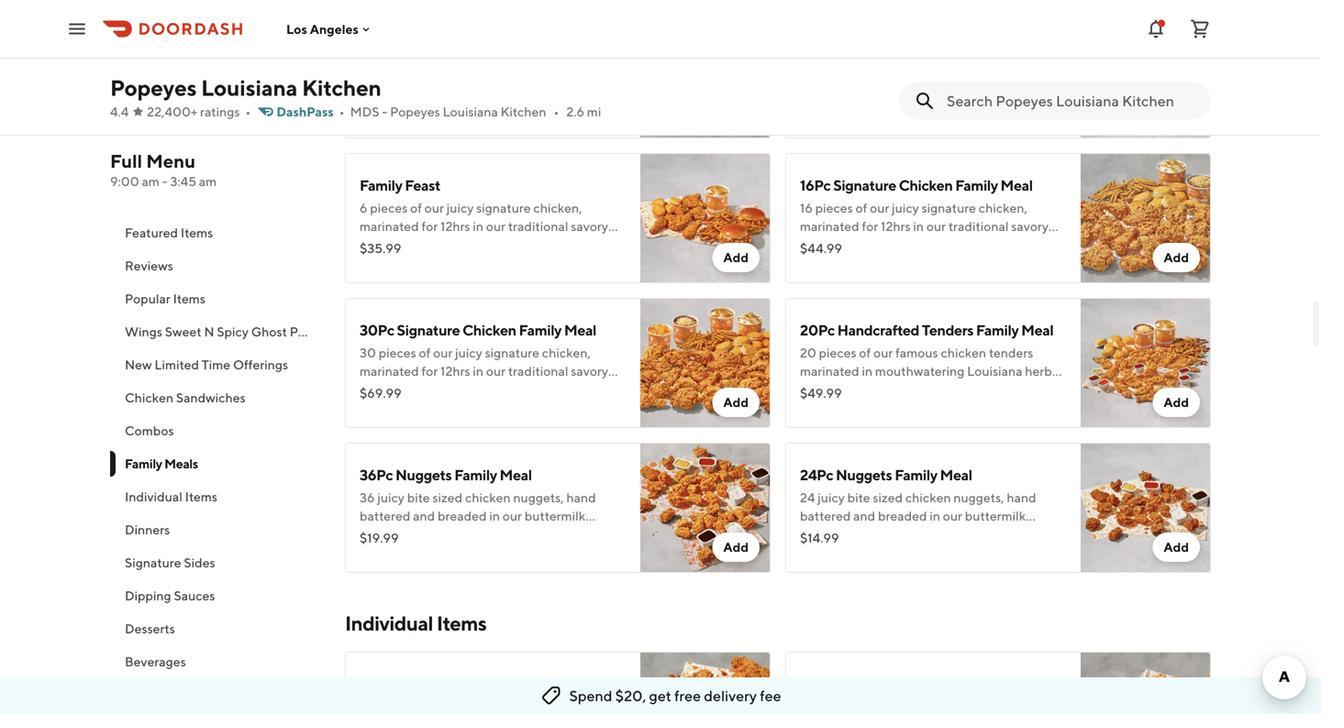 Task type: vqa. For each thing, say whether or not it's contained in the screenshot.
8Pc Handcrafted Tenders image on the bottom
yes



Task type: describe. For each thing, give the bounding box(es) containing it.
offerings
[[233, 357, 288, 372]]

meal for 30pc signature chicken family meal
[[564, 322, 596, 339]]

new limited time offerings
[[125, 357, 288, 372]]

chicken for 24pc nuggets family meal
[[905, 490, 951, 505]]

36pc
[[360, 466, 393, 484]]

wings
[[125, 324, 162, 339]]

$19.99
[[360, 531, 399, 546]]

featured items
[[125, 225, 213, 240]]

sized for 36pc
[[432, 490, 462, 505]]

meal for 20pc handcrafted tenders family meal
[[1021, 322, 1053, 339]]

8pc handcrafted tenders image
[[1081, 652, 1211, 715]]

- inside the full menu 9:00 am - 3:45 am
[[162, 174, 168, 189]]

get
[[649, 688, 671, 705]]

16pc signature chicken family meal image
[[1081, 153, 1211, 283]]

individual inside "button"
[[125, 489, 182, 505]]

tenders for 16pc handcrafted tenders family meal
[[477, 32, 529, 49]]

36
[[360, 490, 375, 505]]

family feast image
[[640, 153, 771, 283]]

signature inside button
[[125, 555, 181, 571]]

meal inside 36pc nuggets family meal 36 juicy bite sized chicken nuggets, hand battered and breaded in our buttermilk coating and fried until golden brown. includes dipping sauce.
[[500, 466, 532, 484]]

$42.99
[[360, 96, 401, 111]]

4.4
[[110, 104, 129, 119]]

signature sides
[[125, 555, 215, 571]]

fee
[[760, 688, 781, 705]]

family feast
[[360, 177, 440, 194]]

new limited time offerings button
[[110, 349, 323, 382]]

nuggets, for 36pc nuggets family meal
[[513, 490, 564, 505]]

n
[[204, 324, 214, 339]]

dipping sauces button
[[110, 580, 323, 613]]

add button for 20pc handcrafted tenders family meal
[[1153, 388, 1200, 417]]

8pc signature chicken image
[[640, 652, 771, 715]]

spend $20, get free delivery fee
[[569, 688, 781, 705]]

chicken for 16pc
[[899, 177, 953, 194]]

menu
[[146, 150, 195, 172]]

9:00
[[110, 174, 139, 189]]

spicy
[[217, 324, 249, 339]]

includes for 24pc nuggets family meal
[[1015, 527, 1065, 542]]

mi
[[587, 104, 601, 119]]

golden for 36pc nuggets family meal
[[489, 527, 530, 542]]

free
[[674, 688, 701, 705]]

sandwiches
[[176, 390, 246, 405]]

reviews
[[125, 258, 173, 273]]

tenders for 20pc handcrafted tenders family meal
[[922, 322, 973, 339]]

individual items inside "button"
[[125, 489, 217, 505]]

3:45
[[170, 174, 196, 189]]

open menu image
[[66, 18, 88, 40]]

$69.99
[[360, 386, 401, 401]]

16pc handcrafted tenders family meal image
[[640, 8, 771, 139]]

add for 36pc nuggets family meal
[[723, 540, 749, 555]]

dashpass
[[276, 104, 334, 119]]

family inside 36pc nuggets family meal 36 juicy bite sized chicken nuggets, hand battered and breaded in our buttermilk coating and fried until golden brown. includes dipping sauce.
[[454, 466, 497, 484]]

items for the featured items button
[[181, 225, 213, 240]]

24
[[800, 490, 815, 505]]

$44.99
[[800, 241, 842, 256]]

30pc
[[360, 322, 394, 339]]

0 items, open order cart image
[[1189, 18, 1211, 40]]

chicken for 8pc
[[453, 676, 507, 693]]

individual items button
[[110, 481, 323, 514]]

ghost
[[251, 324, 287, 339]]

8pc for 8pc handcrafted tenders
[[800, 676, 825, 693]]

battered for 36pc
[[360, 509, 410, 524]]

featured items button
[[110, 216, 323, 250]]

chicken sandwiches button
[[110, 382, 323, 415]]

8pc for 8pc signature chicken
[[360, 676, 385, 693]]

new
[[125, 357, 152, 372]]

16pc for 16pc handcrafted tenders family meal
[[360, 32, 390, 49]]

8pc handcrafted tenders
[[800, 676, 964, 693]]

angeles
[[310, 21, 359, 36]]

30pc signature chicken family meal image
[[640, 298, 771, 428]]

add button for 36pc nuggets family meal
[[712, 533, 760, 562]]

sides
[[184, 555, 215, 571]]

meals
[[164, 456, 198, 472]]

items for popular items button
[[173, 291, 205, 306]]

popeyes louisiana kitchen
[[110, 75, 381, 101]]

dashpass •
[[276, 104, 345, 119]]

signature for 16pc
[[833, 177, 896, 194]]

1 horizontal spatial popeyes
[[390, 104, 440, 119]]

dipping
[[125, 588, 171, 604]]

mds - popeyes louisiana kitchen • 2.6 mi
[[350, 104, 601, 119]]

16pc signature chicken family meal
[[800, 177, 1033, 194]]

until for 24pc nuggets family meal
[[901, 527, 927, 542]]

24pc nuggets family meal 24 juicy bite sized chicken nuggets, hand battered and breaded in our buttermilk coating and fried until golden brown. includes dipping sauce.
[[800, 466, 1065, 561]]

30pc signature chicken family meal
[[360, 322, 596, 339]]

8pc signature chicken
[[360, 676, 507, 693]]

22,400+ ratings •
[[147, 104, 251, 119]]

$14.99
[[800, 531, 839, 546]]

popular
[[125, 291, 170, 306]]

meal inside 24pc nuggets family meal 24 juicy bite sized chicken nuggets, hand battered and breaded in our buttermilk coating and fried until golden brown. includes dipping sauce.
[[940, 466, 972, 484]]

fried for 36pc
[[431, 527, 458, 542]]

chicken sandwiches
[[125, 390, 246, 405]]

add for 16pc signature chicken family meal
[[1164, 250, 1189, 265]]

los angeles
[[286, 21, 359, 36]]

los angeles button
[[286, 21, 373, 36]]

wings sweet n spicy ghost pepper
[[125, 324, 332, 339]]

chicken for 30pc
[[462, 322, 516, 339]]

20pc handcrafted tenders family meal
[[800, 322, 1053, 339]]

16pc handcrafted tenders family meal
[[360, 32, 609, 49]]

$35.99
[[360, 241, 401, 256]]

hand for 24pc nuggets family meal
[[1007, 490, 1036, 505]]

pepper
[[290, 324, 332, 339]]

until for 36pc nuggets family meal
[[460, 527, 487, 542]]

time
[[202, 357, 230, 372]]

breaded for 24pc
[[878, 509, 927, 524]]

add for family feast
[[723, 250, 749, 265]]

sauces
[[174, 588, 215, 604]]

add for 30pc signature chicken family meal
[[723, 395, 749, 410]]

2.6
[[566, 104, 584, 119]]

desserts button
[[110, 613, 323, 646]]

reviews button
[[110, 250, 323, 283]]

signature sides button
[[110, 547, 323, 580]]

22,400+
[[147, 104, 197, 119]]

24pc
[[800, 466, 833, 484]]

1 vertical spatial individual
[[345, 612, 433, 636]]

coating for 36pc
[[360, 527, 403, 542]]

in for 36pc nuggets family meal
[[489, 509, 500, 524]]



Task type: locate. For each thing, give the bounding box(es) containing it.
2 until from the left
[[901, 527, 927, 542]]

1 juicy from the left
[[377, 490, 405, 505]]

meal for 16pc handcrafted tenders family meal
[[577, 32, 609, 49]]

buttermilk inside 24pc nuggets family meal 24 juicy bite sized chicken nuggets, hand battered and breaded in our buttermilk coating and fried until golden brown. includes dipping sauce.
[[965, 509, 1026, 524]]

1 our from the left
[[502, 509, 522, 524]]

sweet
[[165, 324, 202, 339]]

2 horizontal spatial •
[[554, 104, 559, 119]]

1 nuggets from the left
[[395, 466, 452, 484]]

louisiana
[[201, 75, 298, 101], [443, 104, 498, 119]]

2 hand from the left
[[1007, 490, 1036, 505]]

2 vertical spatial handcrafted
[[828, 676, 910, 693]]

16pc
[[360, 32, 390, 49], [800, 177, 831, 194]]

1 horizontal spatial until
[[901, 527, 927, 542]]

2 sized from the left
[[873, 490, 903, 505]]

1 golden from the left
[[489, 527, 530, 542]]

dipping
[[360, 545, 404, 561], [800, 545, 845, 561]]

nuggets right 36pc
[[395, 466, 452, 484]]

buttermilk for 24pc nuggets family meal
[[965, 509, 1026, 524]]

1 vertical spatial handcrafted
[[837, 322, 919, 339]]

0 horizontal spatial •
[[245, 104, 251, 119]]

featured
[[125, 225, 178, 240]]

nuggets for 36pc
[[395, 466, 452, 484]]

breaded inside 36pc nuggets family meal 36 juicy bite sized chicken nuggets, hand battered and breaded in our buttermilk coating and fried until golden brown. includes dipping sauce.
[[438, 509, 487, 524]]

1 horizontal spatial •
[[339, 104, 345, 119]]

add for 24pc nuggets family meal
[[1164, 540, 1189, 555]]

louisiana up ratings
[[201, 75, 298, 101]]

0 horizontal spatial sized
[[432, 490, 462, 505]]

items up the sweet
[[173, 291, 205, 306]]

0 vertical spatial -
[[382, 104, 387, 119]]

sized inside 24pc nuggets family meal 24 juicy bite sized chicken nuggets, hand battered and breaded in our buttermilk coating and fried until golden brown. includes dipping sauce.
[[873, 490, 903, 505]]

juicy right 36
[[377, 490, 405, 505]]

fried for 24pc
[[871, 527, 898, 542]]

2 golden from the left
[[930, 527, 970, 542]]

hand inside 24pc nuggets family meal 24 juicy bite sized chicken nuggets, hand battered and breaded in our buttermilk coating and fried until golden brown. includes dipping sauce.
[[1007, 490, 1036, 505]]

0 vertical spatial kitchen
[[302, 75, 381, 101]]

2 our from the left
[[943, 509, 962, 524]]

items for individual items "button"
[[185, 489, 217, 505]]

hand
[[566, 490, 596, 505], [1007, 490, 1036, 505]]

add
[[1164, 105, 1189, 120], [723, 250, 749, 265], [1164, 250, 1189, 265], [723, 395, 749, 410], [1164, 395, 1189, 410], [723, 540, 749, 555], [1164, 540, 1189, 555]]

dipping inside 24pc nuggets family meal 24 juicy bite sized chicken nuggets, hand battered and breaded in our buttermilk coating and fried until golden brown. includes dipping sauce.
[[800, 545, 845, 561]]

1 vertical spatial kitchen
[[501, 104, 546, 119]]

1 horizontal spatial brown.
[[973, 527, 1013, 542]]

16pc right angeles
[[360, 32, 390, 49]]

includes for 36pc nuggets family meal
[[575, 527, 625, 542]]

0 vertical spatial 16pc
[[360, 32, 390, 49]]

kitchen left "2.6"
[[501, 104, 546, 119]]

0 vertical spatial tenders
[[477, 32, 529, 49]]

1 horizontal spatial in
[[930, 509, 940, 524]]

1 horizontal spatial 8pc
[[800, 676, 825, 693]]

0 horizontal spatial nuggets,
[[513, 490, 564, 505]]

add button for 16pc signature chicken family meal
[[1153, 243, 1200, 272]]

family
[[532, 32, 574, 49], [360, 177, 402, 194], [955, 177, 998, 194], [519, 322, 561, 339], [976, 322, 1019, 339], [125, 456, 162, 472], [454, 466, 497, 484], [895, 466, 937, 484]]

0 horizontal spatial nuggets
[[395, 466, 452, 484]]

coating down 36
[[360, 527, 403, 542]]

0 horizontal spatial our
[[502, 509, 522, 524]]

hand inside 36pc nuggets family meal 36 juicy bite sized chicken nuggets, hand battered and breaded in our buttermilk coating and fried until golden brown. includes dipping sauce.
[[566, 490, 596, 505]]

1 fried from the left
[[431, 527, 458, 542]]

add button for 30pc signature chicken family meal
[[712, 388, 760, 417]]

1 vertical spatial 16pc
[[800, 177, 831, 194]]

juicy inside 24pc nuggets family meal 24 juicy bite sized chicken nuggets, hand battered and breaded in our buttermilk coating and fried until golden brown. includes dipping sauce.
[[818, 490, 845, 505]]

36pc nuggets family meal image
[[640, 443, 771, 573]]

fried
[[431, 527, 458, 542], [871, 527, 898, 542]]

juicy for 36pc
[[377, 490, 405, 505]]

-
[[382, 104, 387, 119], [162, 174, 168, 189]]

1 dipping from the left
[[360, 545, 404, 561]]

wings sweet n spicy ghost pepper button
[[110, 316, 332, 349]]

0 horizontal spatial chicken
[[465, 490, 511, 505]]

items up dinners button
[[185, 489, 217, 505]]

individual up "dinners"
[[125, 489, 182, 505]]

juicy for 24pc
[[818, 490, 845, 505]]

add button for 24pc nuggets family meal
[[1153, 533, 1200, 562]]

includes inside 36pc nuggets family meal 36 juicy bite sized chicken nuggets, hand battered and breaded in our buttermilk coating and fried until golden brown. includes dipping sauce.
[[575, 527, 625, 542]]

coating for 24pc
[[800, 527, 844, 542]]

desserts
[[125, 622, 175, 637]]

nuggets for 24pc
[[836, 466, 892, 484]]

battered up $14.99
[[800, 509, 851, 524]]

nuggets, inside 24pc nuggets family meal 24 juicy bite sized chicken nuggets, hand battered and breaded in our buttermilk coating and fried until golden brown. includes dipping sauce.
[[953, 490, 1004, 505]]

3 • from the left
[[554, 104, 559, 119]]

1 horizontal spatial nuggets,
[[953, 490, 1004, 505]]

bite for 24pc
[[847, 490, 870, 505]]

• down popeyes louisiana kitchen
[[245, 104, 251, 119]]

individual items down family meals
[[125, 489, 217, 505]]

1 breaded from the left
[[438, 509, 487, 524]]

0 horizontal spatial in
[[489, 509, 500, 524]]

1 horizontal spatial nuggets
[[836, 466, 892, 484]]

• left mds
[[339, 104, 345, 119]]

our for 24pc nuggets family meal
[[943, 509, 962, 524]]

• left "2.6"
[[554, 104, 559, 119]]

am right the 9:00
[[142, 174, 159, 189]]

bite inside 24pc nuggets family meal 24 juicy bite sized chicken nuggets, hand battered and breaded in our buttermilk coating and fried until golden brown. includes dipping sauce.
[[847, 490, 870, 505]]

delivery
[[704, 688, 757, 705]]

golden inside 24pc nuggets family meal 24 juicy bite sized chicken nuggets, hand battered and breaded in our buttermilk coating and fried until golden brown. includes dipping sauce.
[[930, 527, 970, 542]]

bite right 24
[[847, 490, 870, 505]]

louisiana down 16pc handcrafted tenders family meal at top
[[443, 104, 498, 119]]

1 horizontal spatial dipping
[[800, 545, 845, 561]]

am
[[142, 174, 159, 189], [199, 174, 217, 189]]

1 vertical spatial tenders
[[922, 322, 973, 339]]

in
[[489, 509, 500, 524], [930, 509, 940, 524]]

24pc nuggets family meal image
[[1081, 443, 1211, 573]]

our inside 36pc nuggets family meal 36 juicy bite sized chicken nuggets, hand battered and breaded in our buttermilk coating and fried until golden brown. includes dipping sauce.
[[502, 509, 522, 524]]

1 horizontal spatial kitchen
[[501, 104, 546, 119]]

nuggets right 24pc at the bottom right
[[836, 466, 892, 484]]

battered
[[360, 509, 410, 524], [800, 509, 851, 524]]

1 sized from the left
[[432, 490, 462, 505]]

golden
[[489, 527, 530, 542], [930, 527, 970, 542]]

dipping sauces
[[125, 588, 215, 604]]

0 horizontal spatial 8pc
[[360, 676, 385, 693]]

beverages button
[[110, 646, 323, 679]]

dipping inside 36pc nuggets family meal 36 juicy bite sized chicken nuggets, hand battered and breaded in our buttermilk coating and fried until golden brown. includes dipping sauce.
[[360, 545, 404, 561]]

meal
[[577, 32, 609, 49], [1000, 177, 1033, 194], [564, 322, 596, 339], [1021, 322, 1053, 339], [500, 466, 532, 484], [940, 466, 972, 484]]

our for 36pc nuggets family meal
[[502, 509, 522, 524]]

20pc handcrafted tenders family meal image
[[1081, 298, 1211, 428]]

coating inside 36pc nuggets family meal 36 juicy bite sized chicken nuggets, hand battered and breaded in our buttermilk coating and fried until golden brown. includes dipping sauce.
[[360, 527, 403, 542]]

0 horizontal spatial -
[[162, 174, 168, 189]]

limited
[[154, 357, 199, 372]]

0 horizontal spatial dipping
[[360, 545, 404, 561]]

2 battered from the left
[[800, 509, 851, 524]]

1 horizontal spatial -
[[382, 104, 387, 119]]

1 horizontal spatial fried
[[871, 527, 898, 542]]

dinners button
[[110, 514, 323, 547]]

nuggets inside 36pc nuggets family meal 36 juicy bite sized chicken nuggets, hand battered and breaded in our buttermilk coating and fried until golden brown. includes dipping sauce.
[[395, 466, 452, 484]]

until inside 36pc nuggets family meal 36 juicy bite sized chicken nuggets, hand battered and breaded in our buttermilk coating and fried until golden brown. includes dipping sauce.
[[460, 527, 487, 542]]

buttermilk
[[525, 509, 585, 524], [965, 509, 1026, 524]]

popular items
[[125, 291, 205, 306]]

16pc up $44.99
[[800, 177, 831, 194]]

1 buttermilk from the left
[[525, 509, 585, 524]]

popeyes up the '22,400+'
[[110, 75, 197, 101]]

0 horizontal spatial individual
[[125, 489, 182, 505]]

1 vertical spatial popeyes
[[390, 104, 440, 119]]

0 vertical spatial individual items
[[125, 489, 217, 505]]

2 chicken from the left
[[905, 490, 951, 505]]

0 horizontal spatial bite
[[407, 490, 430, 505]]

sauce. right $14.99
[[847, 545, 884, 561]]

combos
[[125, 423, 174, 439]]

coating inside 24pc nuggets family meal 24 juicy bite sized chicken nuggets, hand battered and breaded in our buttermilk coating and fried until golden brown. includes dipping sauce.
[[800, 527, 844, 542]]

1 horizontal spatial individual
[[345, 612, 433, 636]]

tenders for 8pc handcrafted tenders
[[912, 676, 964, 693]]

$49.99
[[800, 386, 842, 401]]

notification bell image
[[1145, 18, 1167, 40]]

bite right 36
[[407, 490, 430, 505]]

0 horizontal spatial juicy
[[377, 490, 405, 505]]

juicy right 24
[[818, 490, 845, 505]]

0 horizontal spatial battered
[[360, 509, 410, 524]]

coating
[[360, 527, 403, 542], [800, 527, 844, 542]]

1 chicken from the left
[[465, 490, 511, 505]]

1 horizontal spatial individual items
[[345, 612, 486, 636]]

$20,
[[615, 688, 646, 705]]

chicken inside chicken sandwiches button
[[125, 390, 173, 405]]

handcrafted for 16pc
[[393, 32, 475, 49]]

in inside 24pc nuggets family meal 24 juicy bite sized chicken nuggets, hand battered and breaded in our buttermilk coating and fried until golden brown. includes dipping sauce.
[[930, 509, 940, 524]]

1 brown. from the left
[[533, 527, 572, 542]]

2 8pc from the left
[[800, 676, 825, 693]]

1 battered from the left
[[360, 509, 410, 524]]

beverages
[[125, 655, 186, 670]]

sauce. for 36pc
[[407, 545, 443, 561]]

2 juicy from the left
[[818, 490, 845, 505]]

fried right $19.99
[[431, 527, 458, 542]]

2 sauce. from the left
[[847, 545, 884, 561]]

add button
[[1153, 98, 1200, 128], [712, 243, 760, 272], [1153, 243, 1200, 272], [712, 388, 760, 417], [1153, 388, 1200, 417], [712, 533, 760, 562], [1153, 533, 1200, 562]]

0 vertical spatial louisiana
[[201, 75, 298, 101]]

dipping down 24
[[800, 545, 845, 561]]

sauce. for 24pc
[[847, 545, 884, 561]]

0 vertical spatial handcrafted
[[393, 32, 475, 49]]

battered inside 36pc nuggets family meal 36 juicy bite sized chicken nuggets, hand battered and breaded in our buttermilk coating and fried until golden brown. includes dipping sauce.
[[360, 509, 410, 524]]

mds
[[350, 104, 379, 119]]

items up 8pc signature chicken
[[437, 612, 486, 636]]

•
[[245, 104, 251, 119], [339, 104, 345, 119], [554, 104, 559, 119]]

8pc
[[360, 676, 385, 693], [800, 676, 825, 693]]

0 horizontal spatial breaded
[[438, 509, 487, 524]]

2 breaded from the left
[[878, 509, 927, 524]]

nuggets, inside 36pc nuggets family meal 36 juicy bite sized chicken nuggets, hand battered and breaded in our buttermilk coating and fried until golden brown. includes dipping sauce.
[[513, 490, 564, 505]]

0 horizontal spatial 16pc
[[360, 32, 390, 49]]

battered up $19.99
[[360, 509, 410, 524]]

brown. inside 24pc nuggets family meal 24 juicy bite sized chicken nuggets, hand battered and breaded in our buttermilk coating and fried until golden brown. includes dipping sauce.
[[973, 527, 1013, 542]]

0 horizontal spatial louisiana
[[201, 75, 298, 101]]

1 vertical spatial -
[[162, 174, 168, 189]]

1 horizontal spatial 16pc
[[800, 177, 831, 194]]

0 horizontal spatial individual items
[[125, 489, 217, 505]]

family meals
[[125, 456, 198, 472]]

chicken inside 24pc nuggets family meal 24 juicy bite sized chicken nuggets, hand battered and breaded in our buttermilk coating and fried until golden brown. includes dipping sauce.
[[905, 490, 951, 505]]

los
[[286, 21, 307, 36]]

2 nuggets, from the left
[[953, 490, 1004, 505]]

popular items button
[[110, 283, 323, 316]]

juicy
[[377, 490, 405, 505], [818, 490, 845, 505]]

brown.
[[533, 527, 572, 542], [973, 527, 1013, 542]]

0 horizontal spatial until
[[460, 527, 487, 542]]

items inside "button"
[[185, 489, 217, 505]]

battered inside 24pc nuggets family meal 24 juicy bite sized chicken nuggets, hand battered and breaded in our buttermilk coating and fried until golden brown. includes dipping sauce.
[[800, 509, 851, 524]]

sized for 24pc
[[873, 490, 903, 505]]

0 horizontal spatial popeyes
[[110, 75, 197, 101]]

1 horizontal spatial includes
[[1015, 527, 1065, 542]]

and
[[413, 509, 435, 524], [853, 509, 875, 524], [406, 527, 428, 542], [846, 527, 868, 542]]

1 horizontal spatial louisiana
[[443, 104, 498, 119]]

golden inside 36pc nuggets family meal 36 juicy bite sized chicken nuggets, hand battered and breaded in our buttermilk coating and fried until golden brown. includes dipping sauce.
[[489, 527, 530, 542]]

sized right 36
[[432, 490, 462, 505]]

handcrafted for 8pc
[[828, 676, 910, 693]]

1 horizontal spatial battered
[[800, 509, 851, 524]]

fried inside 24pc nuggets family meal 24 juicy bite sized chicken nuggets, hand battered and breaded in our buttermilk coating and fried until golden brown. includes dipping sauce.
[[871, 527, 898, 542]]

includes
[[575, 527, 625, 542], [1015, 527, 1065, 542]]

in inside 36pc nuggets family meal 36 juicy bite sized chicken nuggets, hand battered and breaded in our buttermilk coating and fried until golden brown. includes dipping sauce.
[[489, 509, 500, 524]]

includes inside 24pc nuggets family meal 24 juicy bite sized chicken nuggets, hand battered and breaded in our buttermilk coating and fried until golden brown. includes dipping sauce.
[[1015, 527, 1065, 542]]

1 horizontal spatial sauce.
[[847, 545, 884, 561]]

signature for 8pc
[[387, 676, 450, 693]]

coating down 24
[[800, 527, 844, 542]]

1 until from the left
[[460, 527, 487, 542]]

1 horizontal spatial chicken
[[905, 490, 951, 505]]

combos button
[[110, 415, 323, 448]]

dipping down 36
[[360, 545, 404, 561]]

spend
[[569, 688, 612, 705]]

1 bite from the left
[[407, 490, 430, 505]]

dipping for 36pc
[[360, 545, 404, 561]]

golden for 24pc nuggets family meal
[[930, 527, 970, 542]]

2 includes from the left
[[1015, 527, 1065, 542]]

1 includes from the left
[[575, 527, 625, 542]]

individual up 8pc signature chicken
[[345, 612, 433, 636]]

1 8pc from the left
[[360, 676, 385, 693]]

1 horizontal spatial hand
[[1007, 490, 1036, 505]]

individual
[[125, 489, 182, 505], [345, 612, 433, 636]]

individual items
[[125, 489, 217, 505], [345, 612, 486, 636]]

feast
[[405, 177, 440, 194]]

brown. for 24pc nuggets family meal
[[973, 527, 1013, 542]]

am right the 3:45
[[199, 174, 217, 189]]

16pc for 16pc signature chicken family meal
[[800, 177, 831, 194]]

dipping for 24pc
[[800, 545, 845, 561]]

2 dipping from the left
[[800, 545, 845, 561]]

nuggets inside 24pc nuggets family meal 24 juicy bite sized chicken nuggets, hand battered and breaded in our buttermilk coating and fried until golden brown. includes dipping sauce.
[[836, 466, 892, 484]]

our
[[502, 509, 522, 524], [943, 509, 962, 524]]

- right mds
[[382, 104, 387, 119]]

2 buttermilk from the left
[[965, 509, 1026, 524]]

1 horizontal spatial am
[[199, 174, 217, 189]]

kitchen up mds
[[302, 75, 381, 101]]

1 nuggets, from the left
[[513, 490, 564, 505]]

0 horizontal spatial coating
[[360, 527, 403, 542]]

0 horizontal spatial am
[[142, 174, 159, 189]]

1 horizontal spatial breaded
[[878, 509, 927, 524]]

handcrafted for 20pc
[[837, 322, 919, 339]]

2 brown. from the left
[[973, 527, 1013, 542]]

add for 20pc handcrafted tenders family meal
[[1164, 395, 1189, 410]]

battered for 24pc
[[800, 509, 851, 524]]

sized inside 36pc nuggets family meal 36 juicy bite sized chicken nuggets, hand battered and breaded in our buttermilk coating and fried until golden brown. includes dipping sauce.
[[432, 490, 462, 505]]

2 vertical spatial tenders
[[912, 676, 964, 693]]

popeyes right mds
[[390, 104, 440, 119]]

0 horizontal spatial includes
[[575, 527, 625, 542]]

2 • from the left
[[339, 104, 345, 119]]

juicy inside 36pc nuggets family meal 36 juicy bite sized chicken nuggets, hand battered and breaded in our buttermilk coating and fried until golden brown. includes dipping sauce.
[[377, 490, 405, 505]]

0 vertical spatial individual
[[125, 489, 182, 505]]

Item Search search field
[[947, 91, 1196, 111]]

1 am from the left
[[142, 174, 159, 189]]

1 sauce. from the left
[[407, 545, 443, 561]]

items up reviews button in the left top of the page
[[181, 225, 213, 240]]

0 horizontal spatial kitchen
[[302, 75, 381, 101]]

0 horizontal spatial buttermilk
[[525, 509, 585, 524]]

hand for 36pc nuggets family meal
[[566, 490, 596, 505]]

brown. for 36pc nuggets family meal
[[533, 527, 572, 542]]

dinners
[[125, 522, 170, 538]]

2 coating from the left
[[800, 527, 844, 542]]

0 horizontal spatial fried
[[431, 527, 458, 542]]

buttermilk inside 36pc nuggets family meal 36 juicy bite sized chicken nuggets, hand battered and breaded in our buttermilk coating and fried until golden brown. includes dipping sauce.
[[525, 509, 585, 524]]

meal for 16pc signature chicken family meal
[[1000, 177, 1033, 194]]

ratings
[[200, 104, 240, 119]]

handcrafted
[[393, 32, 475, 49], [837, 322, 919, 339], [828, 676, 910, 693]]

buttermilk for 36pc nuggets family meal
[[525, 509, 585, 524]]

full menu 9:00 am - 3:45 am
[[110, 150, 217, 189]]

1 horizontal spatial bite
[[847, 490, 870, 505]]

20pc
[[800, 322, 835, 339]]

1 horizontal spatial buttermilk
[[965, 509, 1026, 524]]

add button for family feast
[[712, 243, 760, 272]]

bite for 36pc
[[407, 490, 430, 505]]

full
[[110, 150, 142, 172]]

0 vertical spatial popeyes
[[110, 75, 197, 101]]

1 horizontal spatial juicy
[[818, 490, 845, 505]]

breaded
[[438, 509, 487, 524], [878, 509, 927, 524]]

items
[[181, 225, 213, 240], [173, 291, 205, 306], [185, 489, 217, 505], [437, 612, 486, 636]]

1 in from the left
[[489, 509, 500, 524]]

nuggets, for 24pc nuggets family meal
[[953, 490, 1004, 505]]

our inside 24pc nuggets family meal 24 juicy bite sized chicken nuggets, hand battered and breaded in our buttermilk coating and fried until golden brown. includes dipping sauce.
[[943, 509, 962, 524]]

until inside 24pc nuggets family meal 24 juicy bite sized chicken nuggets, hand battered and breaded in our buttermilk coating and fried until golden brown. includes dipping sauce.
[[901, 527, 927, 542]]

2 nuggets from the left
[[836, 466, 892, 484]]

0 horizontal spatial brown.
[[533, 527, 572, 542]]

sauce. inside 24pc nuggets family meal 24 juicy bite sized chicken nuggets, hand battered and breaded in our buttermilk coating and fried until golden brown. includes dipping sauce.
[[847, 545, 884, 561]]

- left the 3:45
[[162, 174, 168, 189]]

chicken
[[465, 490, 511, 505], [905, 490, 951, 505]]

brown. inside 36pc nuggets family meal 36 juicy bite sized chicken nuggets, hand battered and breaded in our buttermilk coating and fried until golden brown. includes dipping sauce.
[[533, 527, 572, 542]]

0 horizontal spatial sauce.
[[407, 545, 443, 561]]

until
[[460, 527, 487, 542], [901, 527, 927, 542]]

sauce. inside 36pc nuggets family meal 36 juicy bite sized chicken nuggets, hand battered and breaded in our buttermilk coating and fried until golden brown. includes dipping sauce.
[[407, 545, 443, 561]]

breaded for 36pc
[[438, 509, 487, 524]]

bite inside 36pc nuggets family meal 36 juicy bite sized chicken nuggets, hand battered and breaded in our buttermilk coating and fried until golden brown. includes dipping sauce.
[[407, 490, 430, 505]]

1 horizontal spatial coating
[[800, 527, 844, 542]]

fried right $14.99
[[871, 527, 898, 542]]

chicken inside 36pc nuggets family meal 36 juicy bite sized chicken nuggets, hand battered and breaded in our buttermilk coating and fried until golden brown. includes dipping sauce.
[[465, 490, 511, 505]]

8pc handcrafted tenders family meal image
[[1081, 8, 1211, 139]]

sauce. right $19.99
[[407, 545, 443, 561]]

sized right 24
[[873, 490, 903, 505]]

family inside 24pc nuggets family meal 24 juicy bite sized chicken nuggets, hand battered and breaded in our buttermilk coating and fried until golden brown. includes dipping sauce.
[[895, 466, 937, 484]]

2 am from the left
[[199, 174, 217, 189]]

1 vertical spatial individual items
[[345, 612, 486, 636]]

individual items up 8pc signature chicken
[[345, 612, 486, 636]]

1 horizontal spatial sized
[[873, 490, 903, 505]]

0 horizontal spatial golden
[[489, 527, 530, 542]]

breaded inside 24pc nuggets family meal 24 juicy bite sized chicken nuggets, hand battered and breaded in our buttermilk coating and fried until golden brown. includes dipping sauce.
[[878, 509, 927, 524]]

1 coating from the left
[[360, 527, 403, 542]]

0 horizontal spatial hand
[[566, 490, 596, 505]]

1 • from the left
[[245, 104, 251, 119]]

fried inside 36pc nuggets family meal 36 juicy bite sized chicken nuggets, hand battered and breaded in our buttermilk coating and fried until golden brown. includes dipping sauce.
[[431, 527, 458, 542]]

1 horizontal spatial golden
[[930, 527, 970, 542]]

2 fried from the left
[[871, 527, 898, 542]]

2 bite from the left
[[847, 490, 870, 505]]

signature for 30pc
[[397, 322, 460, 339]]

sized
[[432, 490, 462, 505], [873, 490, 903, 505]]

chicken for 36pc nuggets family meal
[[465, 490, 511, 505]]

36pc nuggets family meal 36 juicy bite sized chicken nuggets, hand battered and breaded in our buttermilk coating and fried until golden brown. includes dipping sauce.
[[360, 466, 625, 561]]

bite
[[407, 490, 430, 505], [847, 490, 870, 505]]

1 vertical spatial louisiana
[[443, 104, 498, 119]]

2 in from the left
[[930, 509, 940, 524]]

1 hand from the left
[[566, 490, 596, 505]]

in for 24pc nuggets family meal
[[930, 509, 940, 524]]

1 horizontal spatial our
[[943, 509, 962, 524]]



